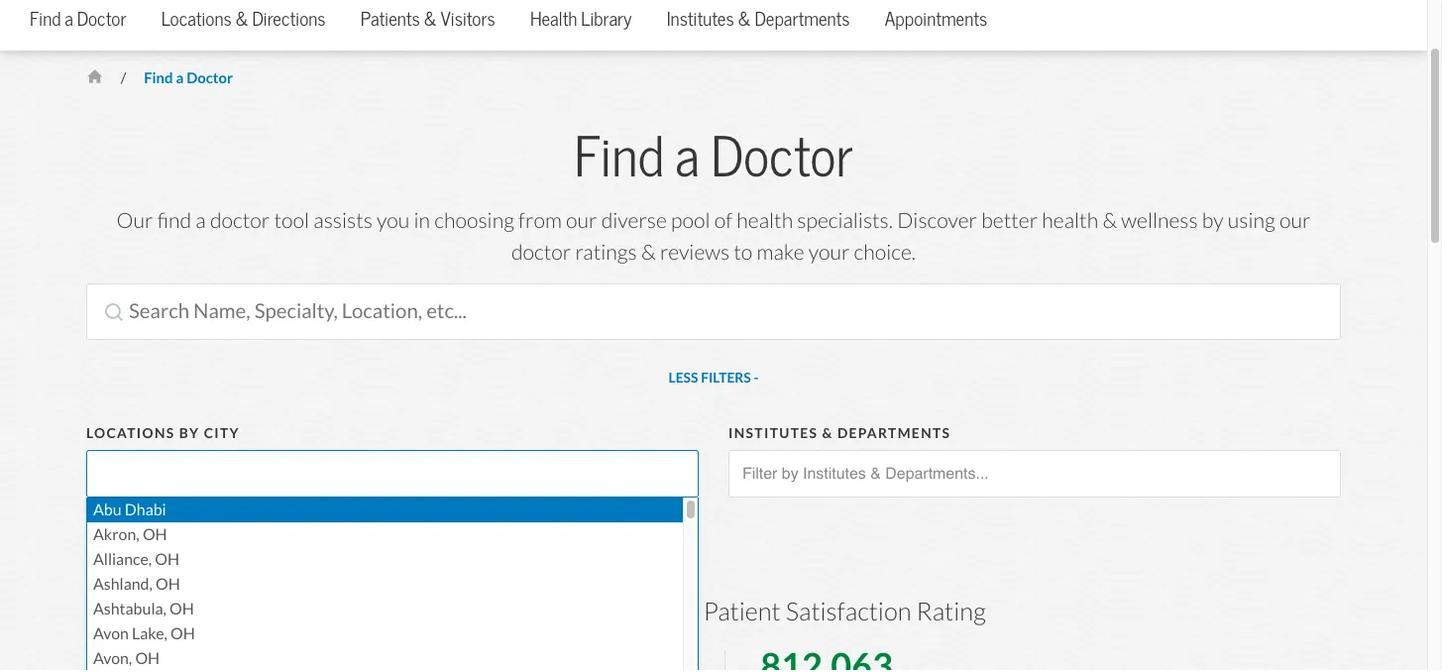 Task type: describe. For each thing, give the bounding box(es) containing it.
patients & visitors link
[[361, 0, 495, 51]]

health library link
[[530, 0, 632, 51]]

visitors
[[441, 6, 495, 30]]

0 horizontal spatial find a doctor link
[[30, 0, 126, 51]]

diverse
[[602, 207, 667, 234]]

locations for locations & directions
[[161, 6, 232, 30]]

oh down dhabi
[[143, 525, 167, 544]]

2 vertical spatial find
[[574, 123, 664, 191]]

0 vertical spatial institutes & departments
[[667, 6, 850, 30]]

cleveland clinic overall patient satisfaction rating
[[441, 596, 987, 627]]

& inside institutes & departments link
[[738, 6, 751, 30]]

to
[[734, 239, 753, 265]]

0 vertical spatial find a doctor
[[30, 6, 126, 30]]

your
[[809, 239, 850, 265]]

locations by city
[[86, 425, 240, 443]]

alliance,
[[93, 549, 152, 569]]

our
[[117, 207, 153, 234]]

star rating icons image
[[535, 651, 687, 670]]

choice.
[[854, 239, 916, 265]]

filters
[[701, 369, 751, 387]]

rating
[[917, 596, 987, 627]]

0 horizontal spatial doctor
[[77, 6, 126, 30]]

abu
[[93, 500, 122, 520]]

abu dhabi akron, oh alliance, oh ashland, oh ashtabula, oh avon lake, oh avon, oh
[[93, 500, 195, 668]]

2 vertical spatial find a doctor
[[574, 123, 854, 191]]

& inside patients & visitors link
[[424, 6, 437, 30]]

1 vertical spatial find a doctor link
[[144, 69, 233, 88]]

from
[[519, 207, 562, 234]]

patients
[[361, 6, 420, 30]]

Search Name, Specialty, Location, etc... search field
[[86, 284, 1342, 340]]

1 horizontal spatial find
[[144, 69, 173, 88]]

health
[[530, 6, 578, 30]]

discover
[[898, 207, 978, 234]]

in
[[414, 207, 430, 234]]

institutes & departments link
[[667, 0, 850, 51]]

1 horizontal spatial doctor
[[187, 69, 233, 88]]

assists
[[314, 207, 373, 234]]

avon,
[[93, 648, 132, 668]]

health library
[[530, 6, 632, 30]]

departments inside institutes & departments link
[[755, 6, 850, 30]]

2 our from the left
[[1280, 207, 1312, 234]]

ashtabula,
[[93, 599, 167, 619]]

using
[[1229, 207, 1276, 234]]

1 vertical spatial departments
[[838, 425, 951, 443]]

wellness
[[1122, 207, 1199, 234]]

satisfaction
[[786, 596, 912, 627]]

specialists.
[[798, 207, 893, 234]]

/
[[121, 69, 126, 88]]

by inside our find a doctor tool assists you in choosing from our diverse pool of health specialists. discover better health & wellness by using our doctor ratings & reviews to make your choice.
[[1203, 207, 1224, 234]]

avon
[[93, 624, 129, 644]]



Task type: vqa. For each thing, say whether or not it's contained in the screenshot.
The "Institutes & Departments" link
yes



Task type: locate. For each thing, give the bounding box(es) containing it.
appointments link
[[885, 0, 988, 51]]

departments
[[755, 6, 850, 30], [838, 425, 951, 443]]

institutes
[[667, 6, 735, 30], [729, 425, 819, 443]]

better
[[982, 207, 1038, 234]]

health
[[737, 207, 794, 234], [1043, 207, 1099, 234]]

0 vertical spatial doctor
[[77, 6, 126, 30]]

2 horizontal spatial find
[[574, 123, 664, 191]]

0 vertical spatial find a doctor link
[[30, 0, 126, 51]]

institutes & departments
[[667, 6, 850, 30], [729, 425, 951, 443]]

2 health from the left
[[1043, 207, 1099, 234]]

find a doctor up of
[[574, 123, 854, 191]]

2 horizontal spatial find a doctor
[[574, 123, 854, 191]]

oh right ashtabula,
[[170, 599, 194, 619]]

1 horizontal spatial our
[[1280, 207, 1312, 234]]

0 vertical spatial departments
[[755, 6, 850, 30]]

our
[[566, 207, 597, 234], [1280, 207, 1312, 234]]

locations & directions
[[161, 6, 326, 30]]

doctor down from
[[512, 239, 571, 265]]

reviews
[[660, 239, 730, 265]]

you
[[377, 207, 410, 234]]

1 vertical spatial by
[[179, 425, 200, 443]]

lake,
[[132, 624, 167, 644]]

1 vertical spatial doctor
[[187, 69, 233, 88]]

& inside locations & directions link
[[236, 6, 249, 30]]

doctor up of
[[711, 123, 854, 191]]

our right using
[[1280, 207, 1312, 234]]

a
[[65, 6, 73, 30], [176, 69, 184, 88], [675, 123, 700, 191], [196, 207, 206, 234]]

1 horizontal spatial by
[[1203, 207, 1224, 234]]

our up ratings
[[566, 207, 597, 234]]

find
[[30, 6, 61, 30], [144, 69, 173, 88], [574, 123, 664, 191]]

find
[[157, 207, 192, 234]]

find a doctor up /
[[30, 6, 126, 30]]

patients & visitors
[[361, 6, 495, 30]]

1 vertical spatial doctor
[[512, 239, 571, 265]]

of
[[715, 207, 733, 234]]

our find a doctor tool assists you in choosing from our diverse pool of health specialists. discover better health & wellness by using our doctor ratings & reviews to make your choice.
[[117, 207, 1312, 265]]

1 health from the left
[[737, 207, 794, 234]]

find a doctor link right /
[[144, 69, 233, 88]]

doctor down locations & directions link
[[187, 69, 233, 88]]

filters link
[[669, 363, 759, 395]]

a inside our find a doctor tool assists you in choosing from our diverse pool of health specialists. discover better health & wellness by using our doctor ratings & reviews to make your choice.
[[196, 207, 206, 234]]

doctor up /
[[77, 6, 126, 30]]

0 horizontal spatial by
[[179, 425, 200, 443]]

find a doctor right /
[[144, 69, 233, 88]]

dhabi
[[125, 500, 166, 520]]

oh right ashland,
[[156, 574, 180, 594]]

ashland,
[[93, 574, 153, 594]]

locations up dhabi
[[86, 425, 175, 443]]

1 our from the left
[[566, 207, 597, 234]]

oh right 'lake,'
[[171, 624, 195, 644]]

patient
[[704, 596, 781, 627]]

1 vertical spatial institutes & departments
[[729, 425, 951, 443]]

0 vertical spatial locations
[[161, 6, 232, 30]]

doctor left tool
[[210, 207, 270, 234]]

0 vertical spatial find
[[30, 6, 61, 30]]

1 vertical spatial institutes
[[729, 425, 819, 443]]

overall
[[620, 596, 699, 627]]

by left using
[[1203, 207, 1224, 234]]

doctor
[[210, 207, 270, 234], [512, 239, 571, 265]]

by
[[1203, 207, 1224, 234], [179, 425, 200, 443]]

appointments
[[885, 6, 988, 30]]

1 horizontal spatial find a doctor
[[144, 69, 233, 88]]

library
[[581, 6, 632, 30]]

locations & directions link
[[161, 0, 326, 51]]

1 vertical spatial find a doctor
[[144, 69, 233, 88]]

1 vertical spatial locations
[[86, 425, 175, 443]]

ratings
[[576, 239, 637, 265]]

None text field
[[92, 452, 257, 496], [735, 452, 1336, 496], [92, 452, 257, 496], [735, 452, 1336, 496]]

institutes down 'filters'
[[729, 425, 819, 443]]

locations left the directions at top left
[[161, 6, 232, 30]]

0 vertical spatial by
[[1203, 207, 1224, 234]]

1 horizontal spatial find a doctor link
[[144, 69, 233, 88]]

locations
[[161, 6, 232, 30], [86, 425, 175, 443]]

doctor
[[77, 6, 126, 30], [187, 69, 233, 88], [711, 123, 854, 191]]

0 horizontal spatial our
[[566, 207, 597, 234]]

locations for locations by city
[[86, 425, 175, 443]]

find a doctor link
[[30, 0, 126, 51], [144, 69, 233, 88]]

choosing
[[435, 207, 515, 234]]

health up 'make'
[[737, 207, 794, 234]]

0 horizontal spatial find a doctor
[[30, 6, 126, 30]]

health right the better
[[1043, 207, 1099, 234]]

akron,
[[93, 525, 140, 544]]

2 horizontal spatial doctor
[[711, 123, 854, 191]]

1 horizontal spatial doctor
[[512, 239, 571, 265]]

0 horizontal spatial doctor
[[210, 207, 270, 234]]

0 horizontal spatial health
[[737, 207, 794, 234]]

cleveland
[[441, 596, 549, 627]]

&
[[236, 6, 249, 30], [424, 6, 437, 30], [738, 6, 751, 30], [1103, 207, 1118, 234], [642, 239, 656, 265], [823, 425, 834, 443]]

directions
[[252, 6, 326, 30]]

institutes right library
[[667, 6, 735, 30]]

0 vertical spatial doctor
[[210, 207, 270, 234]]

1 horizontal spatial health
[[1043, 207, 1099, 234]]

0 horizontal spatial find
[[30, 6, 61, 30]]

city
[[204, 425, 240, 443]]

find a doctor link up /
[[30, 0, 126, 51]]

pool
[[671, 207, 711, 234]]

tool
[[274, 207, 310, 234]]

1 vertical spatial find
[[144, 69, 173, 88]]

find a doctor
[[30, 6, 126, 30], [144, 69, 233, 88], [574, 123, 854, 191]]

make
[[757, 239, 805, 265]]

oh
[[143, 525, 167, 544], [155, 549, 180, 569], [156, 574, 180, 594], [170, 599, 194, 619], [171, 624, 195, 644], [135, 648, 160, 668]]

oh right alliance, at the left bottom of the page
[[155, 549, 180, 569]]

clinic
[[554, 596, 615, 627]]

by left city
[[179, 425, 200, 443]]

0 vertical spatial institutes
[[667, 6, 735, 30]]

oh down 'lake,'
[[135, 648, 160, 668]]

2 vertical spatial doctor
[[711, 123, 854, 191]]



